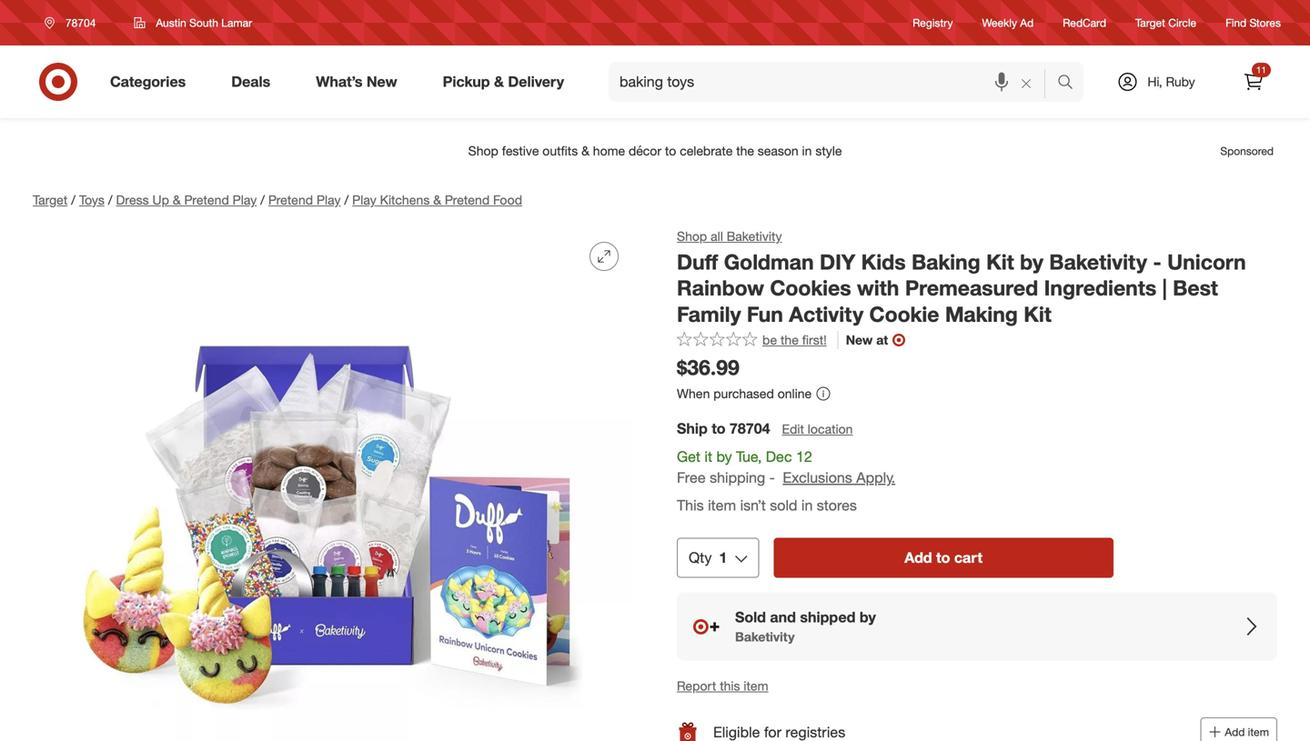 Task type: describe. For each thing, give the bounding box(es) containing it.
fulfillment region
[[677, 418, 1277, 661]]

to for ship
[[712, 420, 726, 438]]

target circle link
[[1136, 15, 1197, 31]]

3 pretend from the left
[[445, 192, 490, 208]]

duff
[[677, 249, 718, 275]]

up
[[152, 192, 169, 208]]

this item isn't sold in stores
[[677, 497, 857, 515]]

find stores
[[1226, 16, 1281, 30]]

edit location button
[[781, 419, 854, 439]]

3 / from the left
[[260, 192, 265, 208]]

this
[[677, 497, 704, 515]]

circle
[[1168, 16, 1197, 30]]

add to cart button
[[774, 538, 1114, 578]]

eligible
[[713, 724, 760, 741]]

add for add to cart
[[905, 549, 932, 567]]

shop all baketivity duff goldman diy kids baking kit by baketivity - unicorn rainbow cookies with premeasured ingredients | best family fun activity cookie making kit
[[677, 228, 1246, 327]]

sold
[[770, 497, 797, 515]]

add for add item
[[1225, 726, 1245, 739]]

- inside shop all baketivity duff goldman diy kids baking kit by baketivity - unicorn rainbow cookies with premeasured ingredients | best family fun activity cookie making kit
[[1153, 249, 1162, 275]]

shipped
[[800, 609, 856, 626]]

delivery
[[508, 73, 564, 91]]

target / toys / dress up & pretend play / pretend play / play kitchens & pretend food
[[33, 192, 522, 208]]

dec
[[766, 448, 792, 466]]

get
[[677, 448, 701, 466]]

78704 inside dropdown button
[[66, 16, 96, 30]]

what's new link
[[300, 62, 420, 102]]

redcard link
[[1063, 15, 1106, 31]]

ingredients
[[1044, 275, 1157, 301]]

advertisement region
[[18, 129, 1292, 173]]

12
[[796, 448, 812, 466]]

1 / from the left
[[71, 192, 75, 208]]

target circle
[[1136, 16, 1197, 30]]

goldman
[[724, 249, 814, 275]]

baking
[[912, 249, 981, 275]]

1 pretend from the left
[[184, 192, 229, 208]]

austin south lamar
[[156, 16, 252, 30]]

78704 button
[[33, 6, 115, 39]]

apply.
[[856, 469, 895, 487]]

find stores link
[[1226, 15, 1281, 31]]

austin
[[156, 16, 186, 30]]

2 horizontal spatial &
[[494, 73, 504, 91]]

kitchens
[[380, 192, 430, 208]]

add item
[[1225, 726, 1269, 739]]

be the first! link
[[677, 331, 827, 350]]

ad
[[1020, 16, 1034, 30]]

categories
[[110, 73, 186, 91]]

first!
[[802, 332, 827, 348]]

What can we help you find? suggestions appear below search field
[[609, 62, 1062, 102]]

add item button
[[1200, 718, 1277, 742]]

activity
[[789, 302, 864, 327]]

0 vertical spatial baketivity
[[727, 228, 782, 244]]

and
[[770, 609, 796, 626]]

cookie
[[869, 302, 939, 327]]

1 play from the left
[[233, 192, 257, 208]]

find
[[1226, 16, 1247, 30]]

4 / from the left
[[344, 192, 349, 208]]

qty 1
[[689, 549, 727, 567]]

lamar
[[221, 16, 252, 30]]

rainbow
[[677, 275, 764, 301]]

sold
[[735, 609, 766, 626]]

what's
[[316, 73, 362, 91]]

item for this
[[708, 497, 736, 515]]

target for target circle
[[1136, 16, 1165, 30]]

get it by tue, dec 12 free shipping - exclusions apply.
[[677, 448, 895, 487]]

target for target / toys / dress up & pretend play / pretend play / play kitchens & pretend food
[[33, 192, 68, 208]]

pretend play link
[[268, 192, 341, 208]]

11
[[1256, 64, 1266, 76]]

target link
[[33, 192, 68, 208]]

edit
[[782, 421, 804, 437]]

it
[[705, 448, 712, 466]]

by inside the get it by tue, dec 12 free shipping - exclusions apply.
[[716, 448, 732, 466]]

exclusions
[[783, 469, 852, 487]]

tue,
[[736, 448, 762, 466]]

dress
[[116, 192, 149, 208]]

1 horizontal spatial item
[[744, 678, 768, 694]]

78704 inside fulfillment region
[[730, 420, 770, 438]]

report
[[677, 678, 716, 694]]



Task type: locate. For each thing, give the bounding box(es) containing it.
by up premeasured
[[1020, 249, 1043, 275]]

/ right "toys" link
[[108, 192, 112, 208]]

play kitchens & pretend food link
[[352, 192, 522, 208]]

registry link
[[913, 15, 953, 31]]

cart
[[954, 549, 983, 567]]

edit location
[[782, 421, 853, 437]]

kit
[[986, 249, 1014, 275], [1024, 302, 1052, 327]]

sold and shipped by baketivity
[[735, 609, 876, 645]]

0 vertical spatial kit
[[986, 249, 1014, 275]]

unicorn
[[1167, 249, 1246, 275]]

|
[[1162, 275, 1167, 301]]

pickup & delivery link
[[427, 62, 587, 102]]

0 horizontal spatial -
[[769, 469, 775, 487]]

deals
[[231, 73, 270, 91]]

& right pickup at the left top of the page
[[494, 73, 504, 91]]

eligible for registries
[[713, 724, 845, 741]]

1 horizontal spatial -
[[1153, 249, 1162, 275]]

2 horizontal spatial play
[[352, 192, 376, 208]]

new right what's
[[367, 73, 397, 91]]

be
[[762, 332, 777, 348]]

2 horizontal spatial item
[[1248, 726, 1269, 739]]

registries
[[786, 724, 845, 741]]

isn't
[[740, 497, 766, 515]]

1 vertical spatial baketivity
[[1049, 249, 1147, 275]]

0 horizontal spatial by
[[716, 448, 732, 466]]

& right up
[[173, 192, 181, 208]]

new left at
[[846, 332, 873, 348]]

pickup
[[443, 73, 490, 91]]

2 / from the left
[[108, 192, 112, 208]]

in
[[801, 497, 813, 515]]

making
[[945, 302, 1018, 327]]

2 horizontal spatial pretend
[[445, 192, 490, 208]]

2 vertical spatial item
[[1248, 726, 1269, 739]]

add inside add to cart button
[[905, 549, 932, 567]]

1 vertical spatial -
[[769, 469, 775, 487]]

add inside the add item button
[[1225, 726, 1245, 739]]

when purchased online
[[677, 386, 812, 402]]

south
[[189, 16, 218, 30]]

2 horizontal spatial by
[[1020, 249, 1043, 275]]

be the first!
[[762, 332, 827, 348]]

weekly
[[982, 16, 1017, 30]]

0 horizontal spatial 78704
[[66, 16, 96, 30]]

item inside fulfillment region
[[708, 497, 736, 515]]

0 vertical spatial target
[[1136, 16, 1165, 30]]

cookies
[[770, 275, 851, 301]]

2 pretend from the left
[[268, 192, 313, 208]]

to inside button
[[936, 549, 950, 567]]

0 vertical spatial -
[[1153, 249, 1162, 275]]

what's new
[[316, 73, 397, 91]]

1 vertical spatial to
[[936, 549, 950, 567]]

0 horizontal spatial play
[[233, 192, 257, 208]]

1 horizontal spatial play
[[317, 192, 341, 208]]

hi,
[[1148, 74, 1162, 90]]

premeasured
[[905, 275, 1038, 301]]

0 horizontal spatial add
[[905, 549, 932, 567]]

1
[[719, 549, 727, 567]]

baketivity
[[727, 228, 782, 244], [1049, 249, 1147, 275], [735, 629, 795, 645]]

report this item
[[677, 678, 768, 694]]

1 vertical spatial add
[[1225, 726, 1245, 739]]

free
[[677, 469, 706, 487]]

$36.99
[[677, 355, 740, 381]]

0 horizontal spatial new
[[367, 73, 397, 91]]

- down dec
[[769, 469, 775, 487]]

0 horizontal spatial target
[[33, 192, 68, 208]]

0 horizontal spatial &
[[173, 192, 181, 208]]

categories link
[[95, 62, 209, 102]]

play
[[233, 192, 257, 208], [317, 192, 341, 208], [352, 192, 376, 208]]

kit up premeasured
[[986, 249, 1014, 275]]

when
[[677, 386, 710, 402]]

by
[[1020, 249, 1043, 275], [716, 448, 732, 466], [860, 609, 876, 626]]

0 horizontal spatial kit
[[986, 249, 1014, 275]]

0 vertical spatial add
[[905, 549, 932, 567]]

deals link
[[216, 62, 293, 102]]

baketivity down sold
[[735, 629, 795, 645]]

1 horizontal spatial add
[[1225, 726, 1245, 739]]

0 horizontal spatial item
[[708, 497, 736, 515]]

this
[[720, 678, 740, 694]]

target left "toys" link
[[33, 192, 68, 208]]

duff goldman diy kids baking kit by baketivity - unicorn rainbow cookies with premeasured ingredients | best family fun activity cookie making kit, 1 of 8 image
[[33, 227, 633, 742]]

1 horizontal spatial kit
[[1024, 302, 1052, 327]]

item for add
[[1248, 726, 1269, 739]]

1 horizontal spatial target
[[1136, 16, 1165, 30]]

by inside shop all baketivity duff goldman diy kids baking kit by baketivity - unicorn rainbow cookies with premeasured ingredients | best family fun activity cookie making kit
[[1020, 249, 1043, 275]]

for
[[764, 724, 781, 741]]

at
[[876, 332, 888, 348]]

to right ship
[[712, 420, 726, 438]]

by right shipped
[[860, 609, 876, 626]]

shop
[[677, 228, 707, 244]]

pickup & delivery
[[443, 73, 564, 91]]

1 horizontal spatial new
[[846, 332, 873, 348]]

exclusions apply. link
[[783, 469, 895, 487]]

0 vertical spatial to
[[712, 420, 726, 438]]

new at
[[846, 332, 888, 348]]

fun
[[747, 302, 783, 327]]

- left unicorn
[[1153, 249, 1162, 275]]

qty
[[689, 549, 712, 567]]

0 vertical spatial new
[[367, 73, 397, 91]]

hi, ruby
[[1148, 74, 1195, 90]]

kids
[[861, 249, 906, 275]]

food
[[493, 192, 522, 208]]

/ left "toys" link
[[71, 192, 75, 208]]

- inside the get it by tue, dec 12 free shipping - exclusions apply.
[[769, 469, 775, 487]]

1 vertical spatial by
[[716, 448, 732, 466]]

1 horizontal spatial pretend
[[268, 192, 313, 208]]

0 vertical spatial by
[[1020, 249, 1043, 275]]

/ left pretend play link
[[260, 192, 265, 208]]

the
[[781, 332, 799, 348]]

kit right making on the top right
[[1024, 302, 1052, 327]]

&
[[494, 73, 504, 91], [173, 192, 181, 208], [433, 192, 441, 208]]

redcard
[[1063, 16, 1106, 30]]

weekly ad link
[[982, 15, 1034, 31]]

1 vertical spatial target
[[33, 192, 68, 208]]

best
[[1173, 275, 1218, 301]]

search
[[1049, 75, 1093, 92]]

report this item button
[[677, 677, 768, 695]]

baketivity up the goldman
[[727, 228, 782, 244]]

/
[[71, 192, 75, 208], [108, 192, 112, 208], [260, 192, 265, 208], [344, 192, 349, 208]]

2 vertical spatial baketivity
[[735, 629, 795, 645]]

1 vertical spatial kit
[[1024, 302, 1052, 327]]

0 horizontal spatial pretend
[[184, 192, 229, 208]]

toys link
[[79, 192, 105, 208]]

to for add
[[936, 549, 950, 567]]

78704 up tue,
[[730, 420, 770, 438]]

1 vertical spatial 78704
[[730, 420, 770, 438]]

& right kitchens
[[433, 192, 441, 208]]

by right "it"
[[716, 448, 732, 466]]

family
[[677, 302, 741, 327]]

baketivity inside sold and shipped by baketivity
[[735, 629, 795, 645]]

stores
[[817, 497, 857, 515]]

1 horizontal spatial 78704
[[730, 420, 770, 438]]

1 horizontal spatial to
[[936, 549, 950, 567]]

target
[[1136, 16, 1165, 30], [33, 192, 68, 208]]

3 play from the left
[[352, 192, 376, 208]]

0 vertical spatial item
[[708, 497, 736, 515]]

shipping
[[710, 469, 765, 487]]

0 horizontal spatial to
[[712, 420, 726, 438]]

1 vertical spatial new
[[846, 332, 873, 348]]

ruby
[[1166, 74, 1195, 90]]

purchased
[[714, 386, 774, 402]]

registry
[[913, 16, 953, 30]]

to left cart
[[936, 549, 950, 567]]

online
[[778, 386, 812, 402]]

target left circle
[[1136, 16, 1165, 30]]

baketivity up ingredients
[[1049, 249, 1147, 275]]

austin south lamar button
[[122, 6, 264, 39]]

by inside sold and shipped by baketivity
[[860, 609, 876, 626]]

2 play from the left
[[317, 192, 341, 208]]

1 horizontal spatial by
[[860, 609, 876, 626]]

2 vertical spatial by
[[860, 609, 876, 626]]

stores
[[1250, 16, 1281, 30]]

78704 left austin
[[66, 16, 96, 30]]

/ right pretend play link
[[344, 192, 349, 208]]

1 horizontal spatial &
[[433, 192, 441, 208]]

diy
[[820, 249, 855, 275]]

ship
[[677, 420, 708, 438]]

search button
[[1049, 62, 1093, 106]]

add to cart
[[905, 549, 983, 567]]

11 link
[[1234, 62, 1274, 102]]

0 vertical spatial 78704
[[66, 16, 96, 30]]

pretend
[[184, 192, 229, 208], [268, 192, 313, 208], [445, 192, 490, 208]]

1 vertical spatial item
[[744, 678, 768, 694]]



Task type: vqa. For each thing, say whether or not it's contained in the screenshot.
503 results
no



